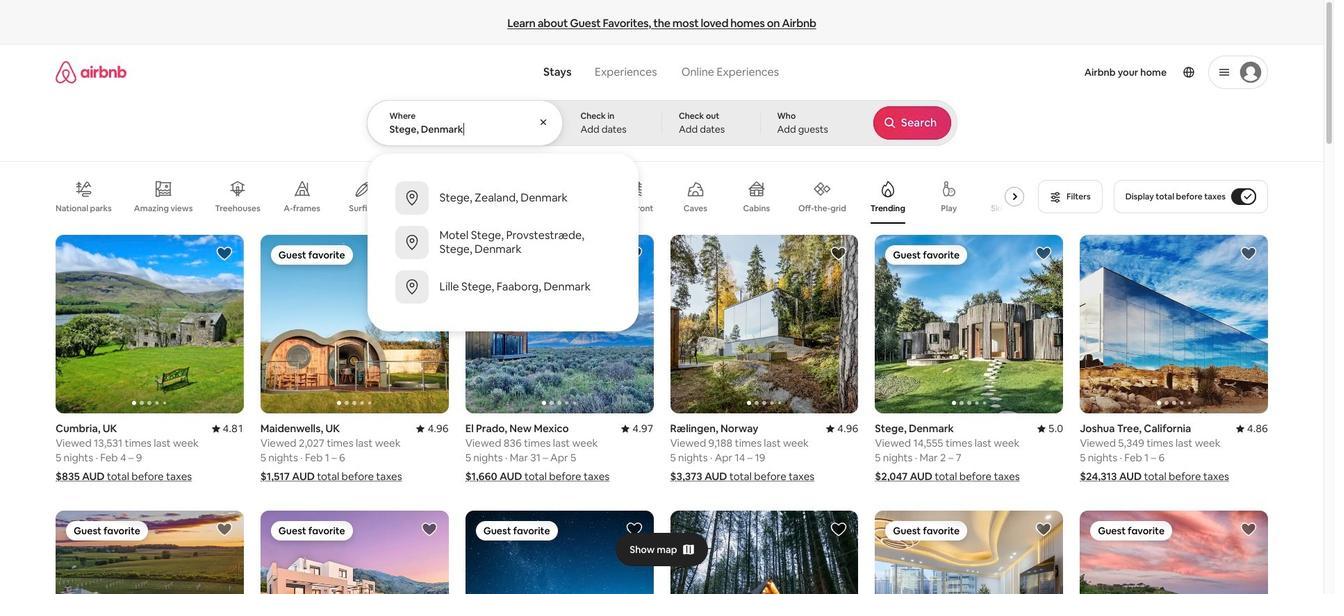 Task type: vqa. For each thing, say whether or not it's contained in the screenshot.
first option
yes



Task type: locate. For each thing, give the bounding box(es) containing it.
add to wishlist: twizel, new zealand image
[[626, 522, 643, 538]]

Search destinations search field
[[390, 123, 541, 136]]

group
[[56, 170, 1030, 224], [56, 235, 244, 414], [261, 235, 449, 414], [466, 235, 654, 414], [671, 235, 859, 414], [876, 235, 1252, 414], [1081, 235, 1269, 414], [56, 511, 244, 594], [261, 511, 449, 594], [466, 511, 654, 594], [671, 511, 859, 594], [876, 511, 1064, 594], [1081, 511, 1269, 594]]

what can we help you find? tab list
[[533, 57, 669, 88]]

4.81 out of 5 average rating image
[[212, 422, 244, 435]]

add to wishlist: maidenwells, uk image
[[421, 245, 438, 262]]

tab panel
[[367, 100, 958, 332]]

add to wishlist: cleveland, wisconsin image
[[216, 522, 233, 538]]

4.97 out of 5 average rating image
[[622, 422, 654, 435]]

4.96 out of 5 average rating image
[[827, 422, 859, 435]]

add to wishlist: skykomish, washington image
[[831, 522, 848, 538]]

5.0 out of 5 average rating image
[[1038, 422, 1064, 435]]

add to wishlist: pierantonio, italy image
[[1241, 522, 1258, 538]]

None search field
[[367, 44, 958, 332]]

option
[[367, 176, 639, 220], [367, 220, 639, 265], [367, 265, 639, 309]]

4.86 out of 5 average rating image
[[1237, 422, 1269, 435]]



Task type: describe. For each thing, give the bounding box(es) containing it.
3 option from the top
[[367, 265, 639, 309]]

add to wishlist: joshua tree, california image
[[1241, 245, 1258, 262]]

4.96 out of 5 average rating image
[[417, 422, 449, 435]]

add to wishlist: cumbria, uk image
[[216, 245, 233, 262]]

2 option from the top
[[367, 220, 639, 265]]

add to wishlist: el prado, new mexico image
[[626, 245, 643, 262]]

profile element
[[801, 44, 1269, 100]]

search suggestions list box
[[367, 165, 639, 321]]

add to wishlist: dubai, uae image
[[1036, 522, 1053, 538]]

1 option from the top
[[367, 176, 639, 220]]

add to wishlist: rælingen, norway image
[[831, 245, 848, 262]]

add to wishlist: stege, denmark image
[[1036, 245, 1053, 262]]

add to wishlist: chania, greece image
[[421, 522, 438, 538]]



